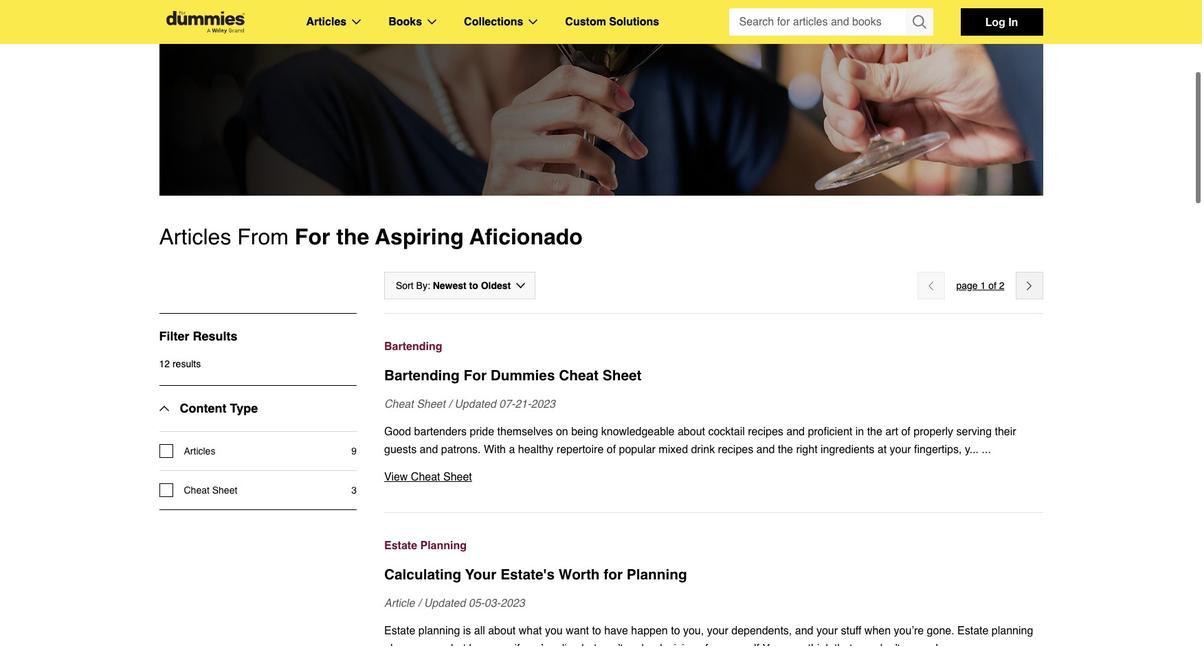Task type: locate. For each thing, give the bounding box(es) containing it.
12 results
[[159, 359, 201, 370]]

good bartenders pride themselves on being knowledgeable about cocktail recipes and proficient in the art of properly serving their guests and patrons. with a healthy repertoire of popular mixed drink recipes and the right ingredients at your fingertips, y...
[[384, 426, 1016, 456]]

1
[[981, 280, 986, 291]]

1 horizontal spatial about
[[678, 426, 705, 439]]

2 vertical spatial the
[[778, 444, 793, 456]]

for right worth
[[604, 567, 623, 584]]

to left the oldest
[[469, 280, 478, 291]]

1 vertical spatial for
[[464, 368, 487, 384]]

bartending for bartending for dummies cheat sheet
[[384, 368, 460, 384]]

estate planning is all about what you want to have happen to you, your dependents, and your stuff when you're gone. estate planning also covers what happens if you're alive but can't make decisions for yourself.you may think that you don't care wh...
[[384, 626, 1033, 647]]

9
[[351, 446, 357, 457]]

1 vertical spatial the
[[867, 426, 883, 439]]

you're right if
[[523, 643, 553, 647]]

bartending for bartending
[[384, 341, 442, 353]]

logo image
[[159, 11, 251, 33]]

view cheat sheet link
[[384, 469, 1043, 487]]

0 vertical spatial recipes
[[748, 426, 784, 439]]

1 planning from the left
[[418, 626, 460, 638]]

what
[[519, 626, 542, 638], [443, 643, 466, 647]]

0 horizontal spatial planning
[[418, 626, 460, 638]]

articles up cheat sheet on the bottom of page
[[184, 446, 215, 457]]

your
[[890, 444, 911, 456], [707, 626, 729, 638], [817, 626, 838, 638]]

to up the decisions at the bottom right of page
[[671, 626, 680, 638]]

1 horizontal spatial your
[[817, 626, 838, 638]]

filter results
[[159, 329, 238, 344]]

0 vertical spatial about
[[678, 426, 705, 439]]

custom
[[565, 16, 606, 28]]

1 horizontal spatial for
[[705, 643, 718, 647]]

think
[[808, 643, 831, 647]]

of left popular
[[607, 444, 616, 456]]

your up think on the right of page
[[817, 626, 838, 638]]

knowledgeable
[[601, 426, 675, 439]]

2023 up "themselves"
[[531, 399, 555, 411]]

custom solutions
[[565, 16, 659, 28]]

page 1 of 2 button
[[956, 278, 1005, 294]]

yourself.you
[[721, 643, 781, 647]]

0 vertical spatial what
[[519, 626, 542, 638]]

what down is at the left bottom of the page
[[443, 643, 466, 647]]

article / updated 05-03-2023
[[384, 598, 525, 610]]

log in link
[[961, 8, 1043, 36]]

2023 down estate's at the bottom left of the page
[[500, 598, 525, 610]]

you down 'when'
[[856, 643, 874, 647]]

articles left from
[[159, 224, 231, 250]]

0 vertical spatial articles
[[306, 16, 347, 28]]

results
[[193, 329, 238, 344]]

also
[[384, 643, 404, 647]]

estate up the also
[[384, 626, 415, 638]]

1 vertical spatial recipes
[[718, 444, 754, 456]]

aspiring
[[375, 224, 464, 250]]

log in
[[986, 15, 1018, 28]]

bartending down sort
[[384, 341, 442, 353]]

for right from
[[295, 224, 330, 250]]

/
[[448, 399, 452, 411], [418, 598, 421, 610]]

1 horizontal spatial /
[[448, 399, 452, 411]]

planning
[[420, 540, 467, 553], [627, 567, 687, 584]]

results
[[173, 359, 201, 370]]

1 bartending from the top
[[384, 341, 442, 353]]

oldest
[[481, 280, 511, 291]]

for up cheat sheet / updated 07-21-2023
[[464, 368, 487, 384]]

2023
[[531, 399, 555, 411], [500, 598, 525, 610]]

if
[[514, 643, 520, 647]]

updated left 05- on the left of page
[[424, 598, 466, 610]]

1 horizontal spatial planning
[[992, 626, 1033, 638]]

cookie consent banner dialog
[[0, 597, 1202, 647]]

y...
[[965, 444, 979, 456]]

0 horizontal spatial for
[[295, 224, 330, 250]]

your right at
[[890, 444, 911, 456]]

1 vertical spatial what
[[443, 643, 466, 647]]

planning up calculating
[[420, 540, 467, 553]]

estate up calculating
[[384, 540, 417, 553]]

about up 'happens'
[[488, 626, 516, 638]]

0 vertical spatial for
[[604, 567, 623, 584]]

by:
[[416, 280, 430, 291]]

the left right at the right of page
[[778, 444, 793, 456]]

and up right at the right of page
[[787, 426, 805, 439]]

recipes
[[748, 426, 784, 439], [718, 444, 754, 456]]

happen
[[631, 626, 668, 638]]

planning
[[418, 626, 460, 638], [992, 626, 1033, 638]]

0 horizontal spatial what
[[443, 643, 466, 647]]

recipes right cocktail
[[748, 426, 784, 439]]

at
[[878, 444, 887, 456]]

3
[[351, 485, 357, 496]]

1 horizontal spatial planning
[[627, 567, 687, 584]]

1 vertical spatial about
[[488, 626, 516, 638]]

0 vertical spatial bartending
[[384, 341, 442, 353]]

make
[[626, 643, 653, 647]]

0 horizontal spatial the
[[336, 224, 369, 250]]

stuff
[[841, 626, 862, 638]]

bartending up cheat sheet / updated 07-21-2023
[[384, 368, 460, 384]]

1 vertical spatial bartending
[[384, 368, 460, 384]]

of inside page 1 of 2 button
[[989, 280, 997, 291]]

and
[[787, 426, 805, 439], [420, 444, 438, 456], [757, 444, 775, 456], [795, 626, 814, 638]]

what up if
[[519, 626, 542, 638]]

estate
[[384, 540, 417, 553], [384, 626, 415, 638], [958, 626, 989, 638]]

2 bartending from the top
[[384, 368, 460, 384]]

to
[[469, 280, 478, 291], [592, 626, 601, 638], [671, 626, 680, 638]]

1 vertical spatial of
[[902, 426, 911, 439]]

/ up bartenders
[[448, 399, 452, 411]]

for right the decisions at the bottom right of page
[[705, 643, 718, 647]]

you,
[[683, 626, 704, 638]]

2 vertical spatial of
[[607, 444, 616, 456]]

all
[[474, 626, 485, 638]]

and up may on the right of the page
[[795, 626, 814, 638]]

1 vertical spatial planning
[[627, 567, 687, 584]]

filter
[[159, 329, 189, 344]]

0 vertical spatial you
[[545, 626, 563, 638]]

0 vertical spatial 2023
[[531, 399, 555, 411]]

planning up happen
[[627, 567, 687, 584]]

type
[[230, 401, 258, 416]]

of right art
[[902, 426, 911, 439]]

1 horizontal spatial 2023
[[531, 399, 555, 411]]

2 horizontal spatial of
[[989, 280, 997, 291]]

cheat
[[559, 368, 599, 384], [384, 399, 414, 411], [411, 472, 440, 484], [184, 485, 210, 496]]

/ right 'article'
[[418, 598, 421, 610]]

you
[[545, 626, 563, 638], [856, 643, 874, 647]]

estate right gone.
[[958, 626, 989, 638]]

group
[[729, 8, 933, 36]]

0 vertical spatial planning
[[420, 540, 467, 553]]

your right you,
[[707, 626, 729, 638]]

serving
[[957, 426, 992, 439]]

your inside good bartenders pride themselves on being knowledgeable about cocktail recipes and proficient in the art of properly serving their guests and patrons. with a healthy repertoire of popular mixed drink recipes and the right ingredients at your fingertips, y...
[[890, 444, 911, 456]]

updated up pride
[[455, 399, 496, 411]]

sheet
[[603, 368, 642, 384], [417, 399, 445, 411], [443, 472, 472, 484], [212, 485, 237, 496]]

0 horizontal spatial your
[[707, 626, 729, 638]]

2 horizontal spatial your
[[890, 444, 911, 456]]

0 horizontal spatial for
[[604, 567, 623, 584]]

dependents,
[[732, 626, 792, 638]]

0 horizontal spatial about
[[488, 626, 516, 638]]

cocktail
[[708, 426, 745, 439]]

healthy
[[518, 444, 554, 456]]

log
[[986, 15, 1005, 28]]

0 vertical spatial of
[[989, 280, 997, 291]]

1 horizontal spatial you
[[856, 643, 874, 647]]

the right in
[[867, 426, 883, 439]]

about up drink at right
[[678, 426, 705, 439]]

content type
[[180, 401, 258, 416]]

1 vertical spatial for
[[705, 643, 718, 647]]

and down bartenders
[[420, 444, 438, 456]]

to up but
[[592, 626, 601, 638]]

0 vertical spatial for
[[295, 224, 330, 250]]

gone.
[[927, 626, 955, 638]]

the left aspiring
[[336, 224, 369, 250]]

articles left open article categories image
[[306, 16, 347, 28]]

0 vertical spatial you're
[[894, 626, 924, 638]]

solutions
[[609, 16, 659, 28]]

you're up care
[[894, 626, 924, 638]]

for inside estate planning is all about what you want to have happen to you, your dependents, and your stuff when you're gone. estate planning also covers what happens if you're alive but can't make decisions for yourself.you may think that you don't care wh...
[[705, 643, 718, 647]]

03-
[[485, 598, 500, 610]]

you're
[[894, 626, 924, 638], [523, 643, 553, 647]]

a
[[509, 444, 515, 456]]

1 vertical spatial you're
[[523, 643, 553, 647]]

calculating your estate's worth for planning link
[[384, 565, 1043, 586]]

0 vertical spatial the
[[336, 224, 369, 250]]

articles from for the aspiring aficionado
[[159, 224, 583, 250]]

may
[[784, 643, 805, 647]]

and left right at the right of page
[[757, 444, 775, 456]]

covers
[[407, 643, 440, 647]]

recipes down cocktail
[[718, 444, 754, 456]]

2 vertical spatial articles
[[184, 446, 215, 457]]

0 horizontal spatial of
[[607, 444, 616, 456]]

estate's
[[501, 567, 555, 584]]

1 vertical spatial /
[[418, 598, 421, 610]]

view cheat sheet
[[384, 472, 472, 484]]

drink
[[691, 444, 715, 456]]

and inside estate planning is all about what you want to have happen to you, your dependents, and your stuff when you're gone. estate planning also covers what happens if you're alive but can't make decisions for yourself.you may think that you don't care wh...
[[795, 626, 814, 638]]

don't
[[877, 643, 900, 647]]

1 horizontal spatial the
[[778, 444, 793, 456]]

1 vertical spatial 2023
[[500, 598, 525, 610]]

of left 2
[[989, 280, 997, 291]]

of
[[989, 280, 997, 291], [902, 426, 911, 439], [607, 444, 616, 456]]

patrons.
[[441, 444, 481, 456]]

alive
[[556, 643, 579, 647]]

articles for books
[[306, 16, 347, 28]]

estate for estate planning is all about what you want to have happen to you, your dependents, and your stuff when you're gone. estate planning also covers what happens if you're alive but can't make decisions for yourself.you may think that you don't care wh...
[[384, 626, 415, 638]]

for
[[295, 224, 330, 250], [464, 368, 487, 384]]

popular
[[619, 444, 656, 456]]

bartending
[[384, 341, 442, 353], [384, 368, 460, 384]]

05-
[[469, 598, 485, 610]]

you up alive
[[545, 626, 563, 638]]

fingertips,
[[914, 444, 962, 456]]



Task type: vqa. For each thing, say whether or not it's contained in the screenshot.
left music
no



Task type: describe. For each thing, give the bounding box(es) containing it.
dummies
[[491, 368, 555, 384]]

bartending link
[[384, 338, 1043, 356]]

mixed
[[659, 444, 688, 456]]

0 horizontal spatial you're
[[523, 643, 553, 647]]

1 horizontal spatial what
[[519, 626, 542, 638]]

sort
[[396, 280, 414, 291]]

0 horizontal spatial /
[[418, 598, 421, 610]]

estate planning
[[384, 540, 467, 553]]

want
[[566, 626, 589, 638]]

is
[[463, 626, 471, 638]]

your
[[465, 567, 497, 584]]

pride
[[470, 426, 494, 439]]

1 vertical spatial you
[[856, 643, 874, 647]]

good
[[384, 426, 411, 439]]

0 horizontal spatial to
[[469, 280, 478, 291]]

themselves
[[497, 426, 553, 439]]

bartending for dummies cheat sheet link
[[384, 366, 1043, 386]]

worth
[[559, 567, 600, 584]]

on
[[556, 426, 568, 439]]

0 horizontal spatial you
[[545, 626, 563, 638]]

estate for estate planning
[[384, 540, 417, 553]]

12
[[159, 359, 170, 370]]

open collections list image
[[529, 19, 538, 25]]

that
[[834, 643, 853, 647]]

1 vertical spatial articles
[[159, 224, 231, 250]]

properly
[[914, 426, 953, 439]]

0 vertical spatial updated
[[455, 399, 496, 411]]

sort by: newest to oldest
[[396, 280, 511, 291]]

1 vertical spatial updated
[[424, 598, 466, 610]]

decisions
[[656, 643, 702, 647]]

custom solutions link
[[565, 13, 659, 31]]

0 horizontal spatial planning
[[420, 540, 467, 553]]

happens
[[469, 643, 511, 647]]

article
[[384, 598, 415, 610]]

have
[[604, 626, 628, 638]]

ingredients
[[821, 444, 875, 456]]

2 horizontal spatial to
[[671, 626, 680, 638]]

calculating your estate's worth for planning
[[384, 567, 687, 584]]

page 1 of 2
[[956, 280, 1005, 291]]

open article categories image
[[352, 19, 361, 25]]

1 horizontal spatial for
[[464, 368, 487, 384]]

newest
[[433, 280, 467, 291]]

care
[[904, 643, 925, 647]]

proficient
[[808, 426, 853, 439]]

content
[[180, 401, 226, 416]]

0 horizontal spatial 2023
[[500, 598, 525, 610]]

2 planning from the left
[[992, 626, 1033, 638]]

1 horizontal spatial to
[[592, 626, 601, 638]]

estate planning link
[[384, 538, 1043, 555]]

in
[[856, 426, 864, 439]]

0 vertical spatial /
[[448, 399, 452, 411]]

being
[[571, 426, 598, 439]]

page
[[956, 280, 978, 291]]

about inside estate planning is all about what you want to have happen to you, your dependents, and your stuff when you're gone. estate planning also covers what happens if you're alive but can't make decisions for yourself.you may think that you don't care wh...
[[488, 626, 516, 638]]

07-
[[499, 399, 515, 411]]

21-
[[515, 399, 531, 411]]

collections
[[464, 16, 523, 28]]

view
[[384, 472, 408, 484]]

cheat sheet
[[184, 485, 237, 496]]

2 horizontal spatial the
[[867, 426, 883, 439]]

in
[[1009, 15, 1018, 28]]

bartending for dummies cheat sheet
[[384, 368, 642, 384]]

articles for 9
[[184, 446, 215, 457]]

guests
[[384, 444, 417, 456]]

2
[[999, 280, 1005, 291]]

1 horizontal spatial of
[[902, 426, 911, 439]]

repertoire
[[557, 444, 604, 456]]

art
[[886, 426, 898, 439]]

books
[[389, 16, 422, 28]]

when
[[865, 626, 891, 638]]

calculating
[[384, 567, 461, 584]]

their
[[995, 426, 1016, 439]]

open book categories image
[[428, 19, 437, 25]]

content type button
[[159, 386, 258, 432]]

aficionado
[[470, 224, 583, 250]]

about inside good bartenders pride themselves on being knowledgeable about cocktail recipes and proficient in the art of properly serving their guests and patrons. with a healthy repertoire of popular mixed drink recipes and the right ingredients at your fingertips, y...
[[678, 426, 705, 439]]

bartenders
[[414, 426, 467, 439]]

cheat sheet / updated 07-21-2023
[[384, 399, 555, 411]]

with
[[484, 444, 506, 456]]

but
[[582, 643, 597, 647]]

Search for articles and books text field
[[729, 8, 907, 36]]

1 horizontal spatial you're
[[894, 626, 924, 638]]

right
[[796, 444, 818, 456]]



